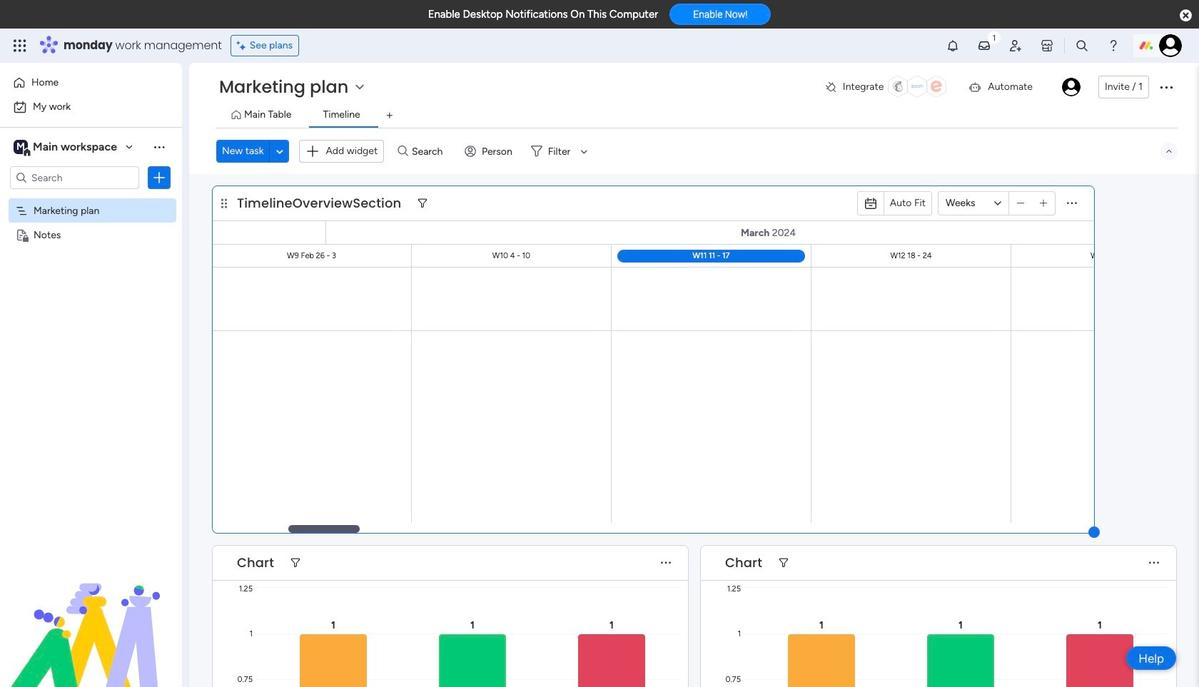 Task type: describe. For each thing, give the bounding box(es) containing it.
search everything image
[[1075, 39, 1090, 53]]

0 vertical spatial option
[[9, 71, 174, 94]]

private board image
[[15, 228, 29, 241]]

add view image
[[387, 110, 393, 121]]

angle down image
[[276, 146, 283, 157]]

1 horizontal spatial kendall parks image
[[1160, 34, 1182, 57]]

collapse image
[[1164, 146, 1175, 157]]

invite members image
[[1009, 39, 1023, 53]]

0 horizontal spatial options image
[[152, 171, 166, 185]]

workspace image
[[14, 139, 28, 155]]

help image
[[1107, 39, 1121, 53]]

monday marketplace image
[[1040, 39, 1055, 53]]

0 horizontal spatial kendall parks image
[[1062, 78, 1081, 96]]

more dots image
[[661, 558, 671, 569]]

lottie animation image
[[0, 543, 182, 688]]

1 image
[[988, 29, 1001, 45]]

v2 plus image
[[1040, 198, 1048, 209]]

arrow down image
[[576, 143, 593, 160]]



Task type: vqa. For each thing, say whether or not it's contained in the screenshot.
1st group
no



Task type: locate. For each thing, give the bounding box(es) containing it.
dapulse close image
[[1180, 9, 1192, 23]]

2 vertical spatial option
[[0, 197, 182, 200]]

lottie animation element
[[0, 543, 182, 688]]

0 vertical spatial options image
[[1158, 79, 1175, 96]]

notifications image
[[946, 39, 960, 53]]

kendall parks image
[[1160, 34, 1182, 57], [1062, 78, 1081, 96]]

0 vertical spatial more dots image
[[1067, 198, 1077, 209]]

see plans image
[[237, 38, 250, 54]]

workspace options image
[[152, 140, 166, 154]]

0 vertical spatial kendall parks image
[[1160, 34, 1182, 57]]

1 horizontal spatial more dots image
[[1150, 558, 1160, 569]]

select product image
[[13, 39, 27, 53]]

Search in workspace field
[[30, 170, 119, 186]]

main content
[[0, 174, 1200, 688]]

option
[[9, 71, 174, 94], [9, 96, 174, 119], [0, 197, 182, 200]]

options image down workspace options image
[[152, 171, 166, 185]]

None field
[[233, 194, 405, 213], [233, 554, 278, 573], [722, 554, 766, 573], [233, 194, 405, 213], [233, 554, 278, 573], [722, 554, 766, 573]]

1 horizontal spatial options image
[[1158, 79, 1175, 96]]

v2 search image
[[398, 143, 408, 159]]

options image up 'collapse' image
[[1158, 79, 1175, 96]]

more dots image
[[1067, 198, 1077, 209], [1150, 558, 1160, 569]]

kendall parks image down search everything image
[[1062, 78, 1081, 96]]

kendall parks image down dapulse close image
[[1160, 34, 1182, 57]]

v2 minus image
[[1017, 198, 1025, 209]]

1 vertical spatial kendall parks image
[[1062, 78, 1081, 96]]

1 vertical spatial options image
[[152, 171, 166, 185]]

tab
[[378, 104, 401, 127]]

update feed image
[[977, 39, 992, 53]]

list box
[[0, 195, 182, 439]]

Search field
[[408, 141, 451, 161]]

options image
[[1158, 79, 1175, 96], [152, 171, 166, 185]]

1 vertical spatial more dots image
[[1150, 558, 1160, 569]]

1 vertical spatial option
[[9, 96, 174, 119]]

dapulse drag handle 3 image
[[221, 198, 227, 209]]

tab list
[[216, 104, 1178, 128]]

0 horizontal spatial more dots image
[[1067, 198, 1077, 209]]

workspace selection element
[[14, 139, 119, 157]]



